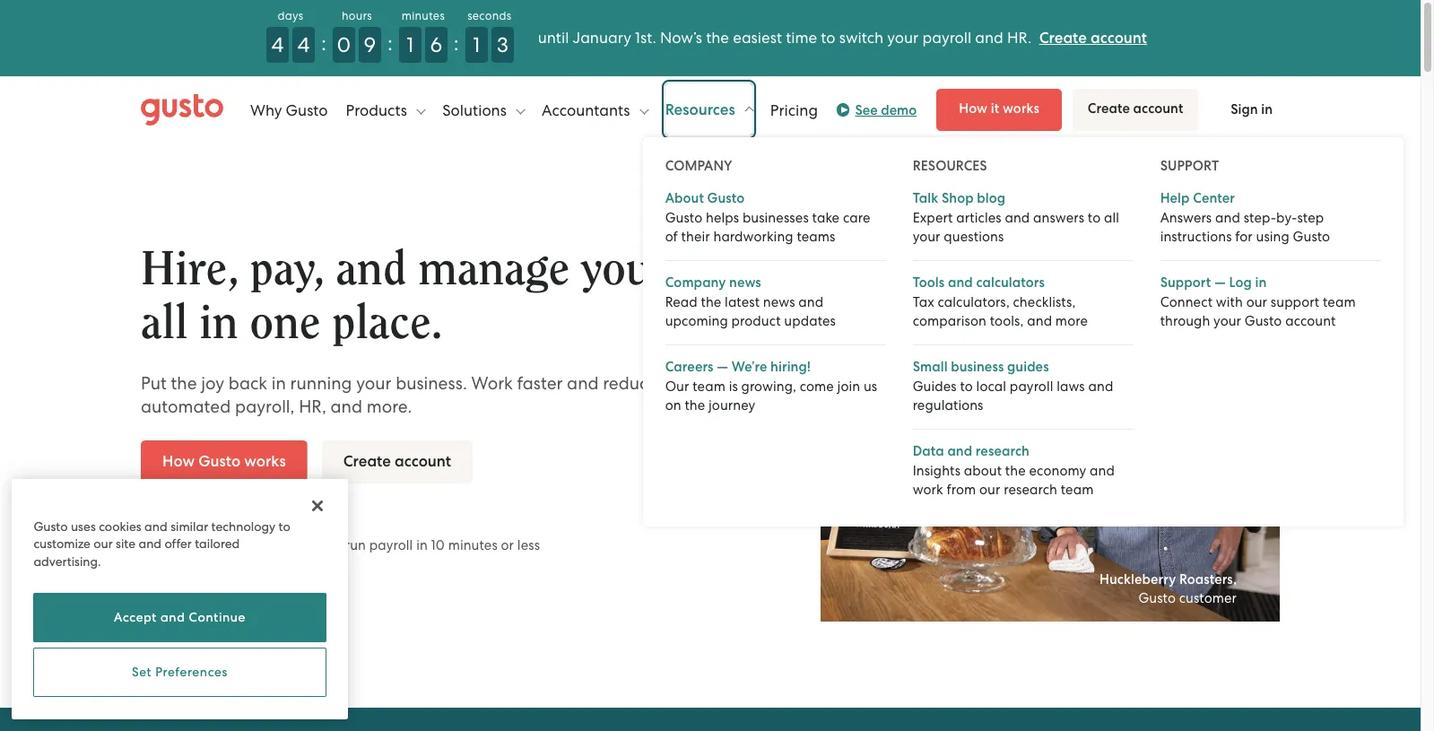 Task type: describe. For each thing, give the bounding box(es) containing it.
sign inside main element
[[1231, 101, 1259, 118]]

the inside until january 1st. now's the easiest time to switch your payroll and hr. create account
[[706, 29, 730, 47]]

small business guides guides to local payroll laws and regulations
[[913, 359, 1114, 413]]

tiny image
[[841, 107, 848, 113]]

data and research insights about the economy and work from our research team
[[913, 443, 1115, 498]]

uses
[[71, 519, 96, 533]]

answers
[[1034, 210, 1085, 226]]

technology
[[211, 519, 276, 533]]

and right economy
[[1090, 463, 1115, 479]]

accept and continue
[[114, 611, 246, 625]]

calculators,
[[938, 294, 1010, 310]]

solutions button
[[443, 83, 525, 137]]

1 horizontal spatial news
[[764, 294, 796, 310]]

create account inside main element
[[1088, 101, 1184, 117]]

and right 'site'
[[139, 537, 162, 551]]

our
[[666, 378, 690, 394]]

until
[[538, 29, 569, 47]]

the inside careers — we're hiring! our team is growing, come join us on the journey
[[685, 397, 706, 413]]

growing,
[[742, 378, 797, 394]]

resources button
[[666, 83, 754, 137]]

time
[[786, 29, 818, 47]]

regulations
[[913, 397, 984, 413]]

log
[[1230, 274, 1253, 290]]

works for how gusto works
[[244, 452, 286, 471]]

1 for 3
[[473, 32, 480, 57]]

9
[[364, 32, 376, 57]]

1st.
[[635, 29, 657, 47]]

1 horizontal spatial 4
[[271, 32, 284, 57]]

0
[[337, 32, 351, 57]]

create account inside hire, pay, and manage your team all in one place. main content
[[343, 452, 451, 471]]

offer
[[165, 537, 192, 551]]

products
[[346, 101, 411, 119]]

2 vertical spatial of
[[196, 537, 208, 554]]

more.
[[367, 397, 412, 417]]

online payroll services, hr, and benefits | gusto image
[[141, 94, 223, 126]]

and inside button
[[161, 611, 185, 625]]

how gusto works
[[162, 452, 286, 471]]

accountants button
[[542, 83, 649, 137]]

hr.
[[1008, 29, 1032, 47]]

all inside hire, pay, and manage your team all in one place.
[[141, 300, 188, 347]]

gusto image image
[[821, 230, 1281, 622]]

guides
[[1008, 359, 1050, 375]]

team inside data and research insights about the economy and work from our research team
[[1061, 481, 1094, 498]]

and up about
[[948, 443, 973, 459]]

see
[[856, 102, 878, 118]]

updates
[[785, 313, 836, 329]]

team inside support — log in connect with our support team through your gusto account
[[1324, 294, 1357, 310]]

how for how it works
[[960, 101, 988, 117]]

create inside main element
[[1088, 101, 1131, 117]]

how for how gusto works
[[162, 452, 195, 471]]

huckleberry
[[1100, 571, 1177, 588]]

customers
[[223, 537, 286, 554]]

reduce
[[603, 373, 658, 394]]

step
[[1298, 210, 1325, 226]]

— for careers
[[717, 359, 729, 375]]

insights
[[913, 463, 961, 479]]

we're
[[732, 359, 768, 375]]

work
[[913, 481, 944, 498]]

company for company
[[666, 157, 733, 174]]

and inside until january 1st. now's the easiest time to switch your payroll and hr. create account
[[976, 29, 1004, 47]]

minutes inside hire, pay, and manage your team all in one place. main content
[[448, 537, 498, 554]]

one
[[250, 300, 321, 347]]

team inside hire, pay, and manage your team all in one place.
[[682, 246, 778, 293]]

payroll,
[[235, 397, 295, 417]]

pricing
[[771, 101, 818, 119]]

in inside hire, pay, and manage your team all in one place.
[[199, 300, 238, 347]]

careers
[[666, 359, 714, 375]]

customize
[[34, 537, 91, 551]]

and right hr, at the bottom left of page
[[331, 397, 363, 417]]

by-
[[1277, 210, 1298, 226]]

payroll inside small business guides guides to local payroll laws and regulations
[[1010, 378, 1054, 394]]

your inside hire, pay, and manage your team all in one place.
[[581, 246, 670, 293]]

set
[[132, 665, 152, 680]]

faster
[[517, 373, 563, 394]]

in inside support — log in connect with our support team through your gusto account
[[1256, 274, 1267, 290]]

until january 1st. now's the easiest time to switch your payroll and hr. create account
[[538, 29, 1148, 48]]

company news read the latest news and upcoming product updates
[[666, 274, 836, 329]]

gusto inside support — log in connect with our support team through your gusto account
[[1245, 313, 1283, 329]]

hire, pay, and manage your team all in one place.
[[141, 246, 778, 347]]

center
[[1194, 190, 1236, 206]]

: for 9
[[388, 31, 393, 56]]

errors
[[662, 373, 708, 394]]

of inside about gusto gusto helps businesses take care of their hardworking teams
[[666, 228, 678, 245]]

hire, pay, and manage your team all in one place. main content
[[0, 144, 1421, 731]]

gusto up helps
[[708, 190, 745, 206]]

huckleberry roasters, gusto customer
[[1100, 571, 1238, 606]]

calculators
[[977, 274, 1045, 290]]

tools
[[913, 274, 945, 290]]

say
[[290, 537, 311, 554]]

1 horizontal spatial create
[[1040, 29, 1088, 48]]

care
[[843, 210, 871, 226]]

hiring!
[[771, 359, 811, 375]]

preferences
[[155, 665, 228, 680]]

easiest
[[733, 29, 782, 47]]

1 vertical spatial research
[[1004, 481, 1058, 498]]

gusto inside 'gusto uses cookies and similar technology to customize our site and offer tailored advertising.'
[[34, 519, 68, 533]]

works for how it works
[[1003, 101, 1040, 117]]

talk shop blog expert articles and answers to all your questions
[[913, 190, 1120, 245]]

gusto inside how gusto works link
[[198, 452, 241, 471]]

tools and calculators tax calculators, checklists, comparison tools, and more
[[913, 274, 1088, 329]]

product
[[732, 313, 781, 329]]

teams
[[797, 228, 836, 245]]

business
[[951, 359, 1005, 375]]

why gusto
[[250, 101, 328, 119]]

payroll
[[177, 509, 219, 525]]

0 horizontal spatial news
[[730, 274, 762, 290]]

join
[[838, 378, 861, 394]]

all inside talk shop blog expert articles and answers to all your questions
[[1105, 210, 1120, 226]]

data
[[913, 443, 945, 459]]

our inside 'gusto uses cookies and similar technology to customize our site and offer tailored advertising.'
[[94, 537, 113, 551]]

payroll inside hire, pay, and manage your team all in one place. main content
[[370, 537, 413, 554]]

3 out of 4 customers say they run payroll in 10 minutes or less
[[157, 537, 540, 554]]

payroll inside until january 1st. now's the easiest time to switch your payroll and hr. create account
[[923, 29, 972, 47]]

how it works
[[960, 101, 1040, 117]]

manage
[[418, 246, 570, 293]]

the inside company news read the latest news and upcoming product updates
[[701, 294, 722, 310]]

is
[[729, 378, 738, 394]]

take
[[813, 210, 840, 226]]

support for support
[[1161, 157, 1220, 174]]

our inside support — log in connect with our support team through your gusto account
[[1247, 294, 1268, 310]]

1 for 6
[[407, 32, 414, 57]]

business.
[[396, 373, 467, 394]]



Task type: vqa. For each thing, say whether or not it's contained in the screenshot.


Task type: locate. For each thing, give the bounding box(es) containing it.
0 horizontal spatial of
[[196, 537, 208, 554]]

1 vertical spatial minutes
[[448, 537, 498, 554]]

1 vertical spatial support
[[1161, 274, 1212, 290]]

less
[[518, 537, 540, 554]]

to right 'answers'
[[1088, 210, 1101, 226]]

0 vertical spatial create account
[[1088, 101, 1184, 117]]

2 horizontal spatial payroll
[[1010, 378, 1054, 394]]

1 vertical spatial create account
[[343, 452, 451, 471]]

2 : from the left
[[388, 31, 393, 56]]

0 vertical spatial minutes
[[402, 9, 445, 22]]

using down step-
[[1257, 228, 1290, 245]]

guides
[[913, 378, 957, 394]]

works inside main element
[[1003, 101, 1040, 117]]

0 vertical spatial create
[[1040, 29, 1088, 48]]

0 vertical spatial —
[[1215, 274, 1227, 290]]

create account link
[[1040, 29, 1148, 48], [1073, 89, 1199, 131], [322, 440, 473, 484]]

1 horizontal spatial all
[[1105, 210, 1120, 226]]

0 horizontal spatial —
[[717, 359, 729, 375]]

see demo link
[[836, 99, 917, 121]]

come
[[800, 378, 834, 394]]

2 horizontal spatial create
[[1088, 101, 1131, 117]]

and inside help center answers and step-by-step instructions for using gusto
[[1216, 210, 1241, 226]]

our inside data and research insights about the economy and work from our research team
[[980, 481, 1001, 498]]

1 vertical spatial our
[[980, 481, 1001, 498]]

how left the 'it'
[[960, 101, 988, 117]]

1 vertical spatial 3
[[160, 537, 168, 554]]

: for 6
[[454, 31, 459, 56]]

tailored
[[195, 537, 240, 551]]

0 vertical spatial sign
[[1231, 101, 1259, 118]]

0 vertical spatial support
[[1161, 157, 1220, 174]]

0 vertical spatial payroll
[[923, 29, 972, 47]]

the right about
[[1006, 463, 1026, 479]]

0 horizontal spatial 3
[[160, 537, 168, 554]]

gusto down about
[[666, 210, 703, 226]]

2 horizontal spatial of
[[666, 228, 678, 245]]

0 horizontal spatial using
[[200, 579, 238, 597]]

— inside support — log in connect with our support team through your gusto account
[[1215, 274, 1227, 290]]

latest
[[725, 294, 760, 310]]

0 vertical spatial works
[[1003, 101, 1040, 117]]

account inside support — log in connect with our support team through your gusto account
[[1286, 313, 1337, 329]]

2 horizontal spatial 4
[[298, 32, 310, 57]]

of left their
[[666, 228, 678, 245]]

2 horizontal spatial :
[[454, 31, 459, 56]]

and down checklists, at the top
[[1028, 313, 1053, 329]]

: for 4
[[321, 31, 327, 56]]

using inside help center answers and step-by-step instructions for using gusto
[[1257, 228, 1290, 245]]

days
[[278, 9, 304, 22]]

1 horizontal spatial 3
[[497, 32, 509, 57]]

1 support from the top
[[1161, 157, 1220, 174]]

support up "connect"
[[1161, 274, 1212, 290]]

and inside company news read the latest news and upcoming product updates
[[799, 294, 824, 310]]

0 horizontal spatial 1
[[407, 32, 414, 57]]

1 horizontal spatial how
[[960, 101, 988, 117]]

1 vertical spatial sign in link
[[295, 579, 342, 598]]

using up the continue
[[200, 579, 238, 597]]

0 horizontal spatial minutes
[[402, 9, 445, 22]]

resources down "now's"
[[666, 100, 739, 119]]

the inside data and research insights about the economy and work from our research team
[[1006, 463, 1026, 479]]

0 horizontal spatial create account
[[343, 452, 451, 471]]

2 vertical spatial create
[[343, 452, 391, 471]]

about
[[666, 190, 704, 206]]

seconds
[[468, 9, 512, 22]]

it
[[991, 101, 1000, 117]]

3
[[497, 32, 509, 57], [160, 537, 168, 554]]

gusto down 'huckleberry'
[[1139, 590, 1176, 606]]

hr,
[[299, 397, 327, 417]]

accept
[[114, 611, 157, 625]]

sign inside hire, pay, and manage your team all in one place. main content
[[295, 579, 325, 598]]

to down business
[[961, 378, 974, 394]]

instructions
[[1161, 228, 1233, 245]]

and down already
[[161, 611, 185, 625]]

0 horizontal spatial how
[[162, 452, 195, 471]]

research up about
[[976, 443, 1030, 459]]

support
[[1271, 294, 1320, 310]]

now's
[[660, 29, 703, 47]]

set preferences
[[132, 665, 228, 680]]

news up latest
[[730, 274, 762, 290]]

account inside hire, pay, and manage your team all in one place. main content
[[395, 452, 451, 471]]

1 horizontal spatial :
[[388, 31, 393, 56]]

3 : from the left
[[454, 31, 459, 56]]

gusto inside huckleberry roasters, gusto customer
[[1139, 590, 1176, 606]]

and down blog
[[1005, 210, 1030, 226]]

of right the out
[[196, 537, 208, 554]]

and up the calculators,
[[948, 274, 973, 290]]

in inside put the joy back in running your business. work faster and reduce errors with automated payroll, hr, and more.
[[272, 373, 286, 394]]

and up place. on the left top of the page
[[336, 246, 407, 293]]

1 vertical spatial news
[[764, 294, 796, 310]]

2 vertical spatial payroll
[[370, 537, 413, 554]]

3 inside hire, pay, and manage your team all in one place. main content
[[160, 537, 168, 554]]

gusto inside help center answers and step-by-step instructions for using gusto
[[1294, 228, 1331, 245]]

0 vertical spatial create account link
[[1040, 29, 1148, 48]]

1 horizontal spatial of
[[283, 509, 296, 525]]

1
[[407, 32, 414, 57], [473, 32, 480, 57]]

all right 'answers'
[[1105, 210, 1120, 226]]

0 horizontal spatial create
[[343, 452, 391, 471]]

journey
[[709, 397, 756, 413]]

the inside put the joy back in running your business. work faster and reduce errors with automated payroll, hr, and more.
[[171, 373, 197, 394]]

from
[[947, 481, 977, 498]]

2 support from the top
[[1161, 274, 1212, 290]]

team right support
[[1324, 294, 1357, 310]]

1 vertical spatial resources
[[913, 157, 988, 174]]

gusto inside why gusto link
[[286, 101, 328, 119]]

with inside put the joy back in running your business. work faster and reduce errors with automated payroll, hr, and more.
[[712, 373, 746, 394]]

pricing link
[[771, 83, 818, 137]]

small
[[913, 359, 948, 375]]

all
[[1105, 210, 1120, 226], [141, 300, 188, 347]]

of left 2023
[[283, 509, 296, 525]]

works right the 'it'
[[1003, 101, 1040, 117]]

works
[[1003, 101, 1040, 117], [244, 452, 286, 471]]

accountants
[[542, 101, 634, 119]]

the up automated
[[171, 373, 197, 394]]

to inside small business guides guides to local payroll laws and regulations
[[961, 378, 974, 394]]

with inside support — log in connect with our support team through your gusto account
[[1217, 294, 1244, 310]]

0 vertical spatial of
[[666, 228, 678, 245]]

about gusto gusto helps businesses take care of their hardworking teams
[[666, 190, 871, 245]]

1 vertical spatial payroll
[[1010, 378, 1054, 394]]

your inside support — log in connect with our support team through your gusto account
[[1214, 313, 1242, 329]]

our down 'log'
[[1247, 294, 1268, 310]]

using inside already using gusto? sign in
[[200, 579, 238, 597]]

pay,
[[250, 246, 324, 293]]

your inside until january 1st. now's the easiest time to switch your payroll and hr. create account
[[888, 29, 919, 47]]

continue
[[189, 611, 246, 625]]

1 left "6"
[[407, 32, 414, 57]]

your down 'log'
[[1214, 313, 1242, 329]]

how inside hire, pay, and manage your team all in one place. main content
[[162, 452, 195, 471]]

— for support
[[1215, 274, 1227, 290]]

: right 9
[[388, 31, 393, 56]]

:
[[321, 31, 327, 56], [388, 31, 393, 56], [454, 31, 459, 56]]

1 : from the left
[[321, 31, 327, 56]]

gusto down step
[[1294, 228, 1331, 245]]

and up updates
[[799, 294, 824, 310]]

team down economy
[[1061, 481, 1094, 498]]

: right "6"
[[454, 31, 459, 56]]

and left hr.
[[976, 29, 1004, 47]]

out
[[171, 537, 192, 554]]

why
[[250, 101, 282, 119]]

create inside hire, pay, and manage your team all in one place. main content
[[343, 452, 391, 471]]

1 horizontal spatial our
[[980, 481, 1001, 498]]

: left 0
[[321, 31, 327, 56]]

research down economy
[[1004, 481, 1058, 498]]

all down hire,
[[141, 300, 188, 347]]

support up 'help'
[[1161, 157, 1220, 174]]

2 horizontal spatial our
[[1247, 294, 1268, 310]]

#1 payroll software of 2023
[[157, 509, 330, 525]]

resources up shop
[[913, 157, 988, 174]]

0 horizontal spatial all
[[141, 300, 188, 347]]

team up latest
[[682, 246, 778, 293]]

or
[[501, 537, 514, 554]]

1 vertical spatial create
[[1088, 101, 1131, 117]]

0 vertical spatial all
[[1105, 210, 1120, 226]]

0 vertical spatial how
[[960, 101, 988, 117]]

1 horizontal spatial minutes
[[448, 537, 498, 554]]

1 horizontal spatial works
[[1003, 101, 1040, 117]]

1 vertical spatial works
[[244, 452, 286, 471]]

— left 'log'
[[1215, 274, 1227, 290]]

0 vertical spatial sign in link
[[1210, 90, 1295, 130]]

to
[[821, 29, 836, 47], [1088, 210, 1101, 226], [961, 378, 974, 394], [279, 519, 291, 533]]

0 vertical spatial using
[[1257, 228, 1290, 245]]

4 inside hire, pay, and manage your team all in one place. main content
[[212, 537, 220, 554]]

resources inside resources 'popup button'
[[666, 100, 739, 119]]

gusto down support
[[1245, 313, 1283, 329]]

0 vertical spatial 3
[[497, 32, 509, 57]]

already using gusto? sign in
[[141, 579, 342, 598]]

articles
[[957, 210, 1002, 226]]

questions
[[944, 228, 1004, 245]]

1 1 from the left
[[407, 32, 414, 57]]

answers
[[1161, 210, 1213, 226]]

1 down seconds
[[473, 32, 480, 57]]

blog
[[977, 190, 1006, 206]]

comparison
[[913, 313, 987, 329]]

0 horizontal spatial sign in link
[[295, 579, 342, 598]]

and up offer
[[145, 519, 168, 533]]

1 horizontal spatial using
[[1257, 228, 1290, 245]]

3 for 3 out of 4 customers say they run payroll in 10 minutes or less
[[160, 537, 168, 554]]

switch
[[840, 29, 884, 47]]

with
[[1217, 294, 1244, 310], [712, 373, 746, 394]]

company up about
[[666, 157, 733, 174]]

gusto up "customize"
[[34, 519, 68, 533]]

and inside hire, pay, and manage your team all in one place.
[[336, 246, 407, 293]]

company up read
[[666, 274, 726, 290]]

payroll down guides
[[1010, 378, 1054, 394]]

more
[[1056, 313, 1088, 329]]

sign in
[[1231, 101, 1274, 118]]

and right faster
[[567, 373, 599, 394]]

company inside company news read the latest news and upcoming product updates
[[666, 274, 726, 290]]

about
[[964, 463, 1002, 479]]

0 vertical spatial company
[[666, 157, 733, 174]]

careers — we're hiring! our team is growing, come join us on the journey
[[666, 359, 878, 413]]

helps
[[706, 210, 740, 226]]

your inside put the joy back in running your business. work faster and reduce errors with automated payroll, hr, and more.
[[356, 373, 392, 394]]

with down 'log'
[[1217, 294, 1244, 310]]

0 horizontal spatial with
[[712, 373, 746, 394]]

payroll right run
[[370, 537, 413, 554]]

to inside 'gusto uses cookies and similar technology to customize our site and offer tailored advertising.'
[[279, 519, 291, 533]]

minutes up "6"
[[402, 9, 445, 22]]

to right time
[[821, 29, 836, 47]]

company for company news read the latest news and upcoming product updates
[[666, 274, 726, 290]]

gusto right why
[[286, 101, 328, 119]]

0 vertical spatial resources
[[666, 100, 739, 119]]

1 horizontal spatial payroll
[[923, 29, 972, 47]]

upcoming
[[666, 313, 728, 329]]

and down center
[[1216, 210, 1241, 226]]

your up read
[[581, 246, 670, 293]]

through
[[1161, 313, 1211, 329]]

to inside until january 1st. now's the easiest time to switch your payroll and hr. create account
[[821, 29, 836, 47]]

the right "now's"
[[706, 29, 730, 47]]

1 vertical spatial create account link
[[1073, 89, 1199, 131]]

works down 'payroll,'
[[244, 452, 286, 471]]

3 for 3
[[497, 32, 509, 57]]

2 vertical spatial our
[[94, 537, 113, 551]]

works inside hire, pay, and manage your team all in one place. main content
[[244, 452, 286, 471]]

1 horizontal spatial sign
[[1231, 101, 1259, 118]]

0 horizontal spatial resources
[[666, 100, 739, 119]]

put the joy back in running your business. work faster and reduce errors with automated payroll, hr, and more.
[[141, 373, 746, 417]]

1 vertical spatial using
[[200, 579, 238, 597]]

support for support — log in connect with our support team through your gusto account
[[1161, 274, 1212, 290]]

0 horizontal spatial our
[[94, 537, 113, 551]]

resources
[[666, 100, 739, 119], [913, 157, 988, 174]]

0 vertical spatial research
[[976, 443, 1030, 459]]

the up upcoming
[[701, 294, 722, 310]]

1 vertical spatial with
[[712, 373, 746, 394]]

1 horizontal spatial 1
[[473, 32, 480, 57]]

create account link inside hire, pay, and manage your team all in one place. main content
[[322, 440, 473, 484]]

0 horizontal spatial payroll
[[370, 537, 413, 554]]

our down about
[[980, 481, 1001, 498]]

main element
[[141, 83, 1404, 526]]

0 vertical spatial our
[[1247, 294, 1268, 310]]

gusto up payroll
[[198, 452, 241, 471]]

your inside talk shop blog expert articles and answers to all your questions
[[913, 228, 941, 245]]

your down expert
[[913, 228, 941, 245]]

joy
[[201, 373, 224, 394]]

with up journey
[[712, 373, 746, 394]]

0 vertical spatial news
[[730, 274, 762, 290]]

and right laws
[[1089, 378, 1114, 394]]

support
[[1161, 157, 1220, 174], [1161, 274, 1212, 290]]

2 company from the top
[[666, 274, 726, 290]]

1 vertical spatial sign
[[295, 579, 325, 598]]

1 vertical spatial —
[[717, 359, 729, 375]]

talk
[[913, 190, 939, 206]]

january
[[573, 29, 632, 47]]

1 company from the top
[[666, 157, 733, 174]]

0 horizontal spatial 4
[[212, 537, 220, 554]]

hardworking
[[714, 228, 794, 245]]

economy
[[1030, 463, 1087, 479]]

us
[[864, 378, 878, 394]]

how gusto works link
[[141, 440, 307, 484]]

run
[[345, 537, 366, 554]]

— inside careers — we're hiring! our team is growing, come join us on the journey
[[717, 359, 729, 375]]

2 vertical spatial create account link
[[322, 440, 473, 484]]

payroll left hr.
[[923, 29, 972, 47]]

1 vertical spatial company
[[666, 274, 726, 290]]

team inside careers — we're hiring! our team is growing, come join us on the journey
[[693, 378, 726, 394]]

gusto?
[[241, 579, 291, 597]]

how inside main element
[[960, 101, 988, 117]]

payroll
[[923, 29, 972, 47], [1010, 378, 1054, 394], [370, 537, 413, 554]]

to up say
[[279, 519, 291, 533]]

3 left the out
[[160, 537, 168, 554]]

0 horizontal spatial works
[[244, 452, 286, 471]]

news
[[730, 274, 762, 290], [764, 294, 796, 310]]

already
[[141, 579, 196, 597]]

site
[[116, 537, 136, 551]]

your right switch
[[888, 29, 919, 47]]

how
[[960, 101, 988, 117], [162, 452, 195, 471]]

0 horizontal spatial :
[[321, 31, 327, 56]]

how down automated
[[162, 452, 195, 471]]

the right on
[[685, 397, 706, 413]]

1 vertical spatial how
[[162, 452, 195, 471]]

1 horizontal spatial with
[[1217, 294, 1244, 310]]

support inside support — log in connect with our support team through your gusto account
[[1161, 274, 1212, 290]]

to inside talk shop blog expert articles and answers to all your questions
[[1088, 210, 1101, 226]]

set preferences button
[[34, 648, 326, 697]]

0 vertical spatial with
[[1217, 294, 1244, 310]]

demo
[[882, 102, 917, 118]]

for
[[1236, 228, 1253, 245]]

hours
[[342, 9, 372, 22]]

1 horizontal spatial create account
[[1088, 101, 1184, 117]]

they
[[314, 537, 342, 554]]

1 horizontal spatial resources
[[913, 157, 988, 174]]

2 1 from the left
[[473, 32, 480, 57]]

0 horizontal spatial sign
[[295, 579, 325, 598]]

place.
[[332, 300, 443, 347]]

— left we're
[[717, 359, 729, 375]]

team left is
[[693, 378, 726, 394]]

1 vertical spatial all
[[141, 300, 188, 347]]

1 horizontal spatial sign in link
[[1210, 90, 1295, 130]]

your up more.
[[356, 373, 392, 394]]

1 vertical spatial of
[[283, 509, 296, 525]]

1 horizontal spatial —
[[1215, 274, 1227, 290]]

and inside talk shop blog expert articles and answers to all your questions
[[1005, 210, 1030, 226]]

automated
[[141, 397, 231, 417]]

and inside small business guides guides to local payroll laws and regulations
[[1089, 378, 1114, 394]]

our left 'site'
[[94, 537, 113, 551]]

minutes left or
[[448, 537, 498, 554]]

3 down seconds
[[497, 32, 509, 57]]

news up product
[[764, 294, 796, 310]]

work
[[472, 373, 513, 394]]



